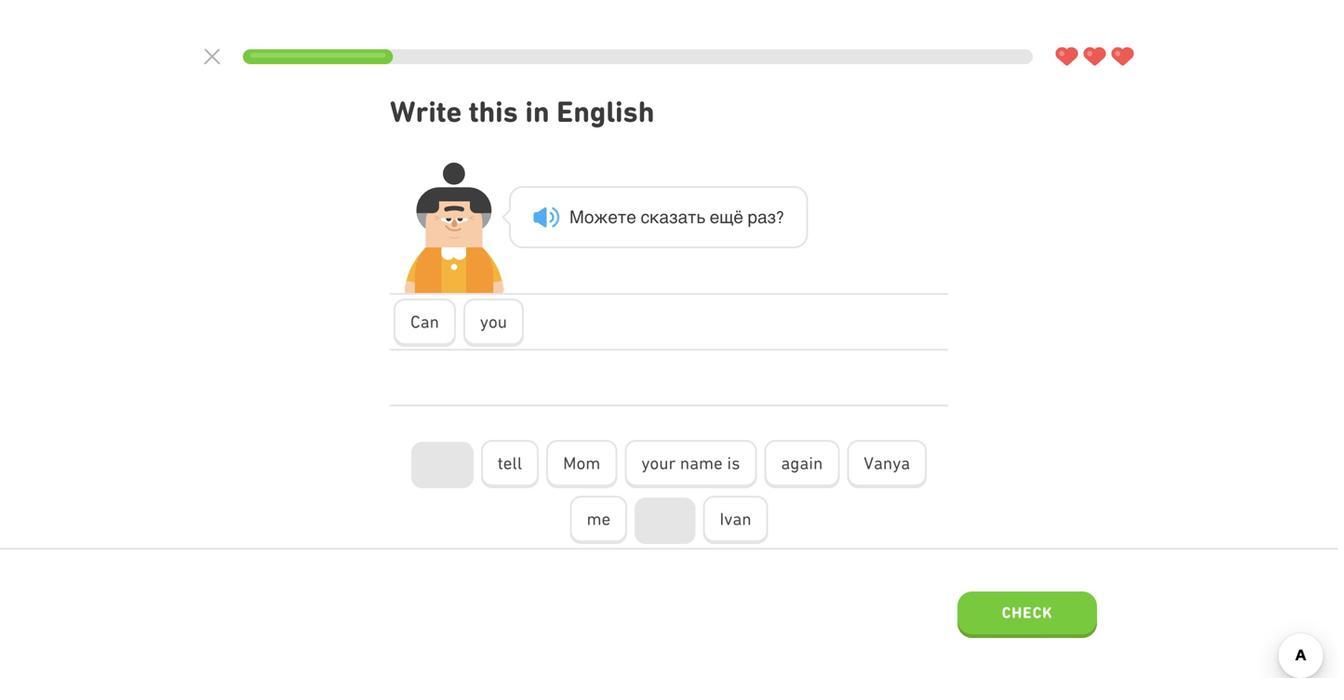 Task type: vqa. For each thing, say whether or not it's contained in the screenshot.
Ванкувера
no



Task type: locate. For each thing, give the bounding box(es) containing it.
in
[[525, 94, 550, 129]]

0 horizontal spatial е
[[608, 207, 618, 227]]

1 horizontal spatial т
[[688, 207, 697, 227]]

mom button
[[547, 440, 617, 489]]

т
[[618, 207, 627, 227], [688, 207, 697, 227]]

0 horizontal spatial т
[[618, 207, 627, 227]]

write
[[390, 94, 462, 129]]

е right о
[[608, 207, 618, 227]]

vanya button
[[847, 440, 927, 489]]

can
[[410, 312, 439, 332]]

check
[[1002, 604, 1053, 622]]

к
[[650, 207, 659, 227]]

е right ь
[[710, 207, 720, 227]]

т left щ
[[688, 207, 697, 227]]

check button
[[958, 592, 1097, 639]]

progress bar
[[243, 49, 1033, 64]]

м о ж е т е с к а з а т ь
[[570, 207, 706, 227]]

is
[[727, 453, 740, 473]]

е
[[608, 207, 618, 227], [627, 207, 637, 227], [710, 207, 720, 227]]

т right ж
[[618, 207, 627, 227]]

з right р
[[768, 207, 776, 227]]

3 а from the left
[[758, 207, 768, 227]]

е left с
[[627, 207, 637, 227]]

me
[[587, 509, 611, 529]]

2 horizontal spatial е
[[710, 207, 720, 227]]

а right с
[[659, 207, 669, 227]]

1 а from the left
[[659, 207, 669, 227]]

е щ ё р а з ?
[[710, 207, 784, 227]]

3 е from the left
[[710, 207, 720, 227]]

1 horizontal spatial з
[[768, 207, 776, 227]]

can button
[[394, 299, 456, 347]]

1 horizontal spatial е
[[627, 207, 637, 227]]

0 horizontal spatial з
[[669, 207, 678, 227]]

ё
[[734, 207, 744, 227]]

2 horizontal spatial а
[[758, 207, 768, 227]]

о
[[584, 207, 594, 227]]

ivan
[[720, 509, 752, 529]]

а left ь
[[678, 207, 688, 227]]

your name is
[[642, 453, 740, 473]]

з
[[669, 207, 678, 227], [768, 207, 776, 227]]

а
[[659, 207, 669, 227], [678, 207, 688, 227], [758, 207, 768, 227]]

2 т from the left
[[688, 207, 697, 227]]

с
[[641, 207, 650, 227]]

again
[[781, 453, 823, 473]]

2 з from the left
[[768, 207, 776, 227]]

1 horizontal spatial а
[[678, 207, 688, 227]]

1 з from the left
[[669, 207, 678, 227]]

з right к
[[669, 207, 678, 227]]

а left ?
[[758, 207, 768, 227]]

ж
[[594, 207, 608, 227]]

ivan button
[[703, 496, 768, 544]]

0 horizontal spatial а
[[659, 207, 669, 227]]

this
[[469, 94, 518, 129]]



Task type: describe. For each thing, give the bounding box(es) containing it.
tell
[[498, 453, 522, 473]]

м
[[570, 207, 584, 227]]

?
[[776, 207, 784, 227]]

name
[[680, 453, 723, 473]]

your name is button
[[625, 440, 757, 489]]

vanya
[[864, 453, 910, 473]]

again button
[[765, 440, 840, 489]]

write this in english
[[390, 94, 655, 129]]

english
[[557, 94, 655, 129]]

your
[[642, 453, 676, 473]]

you button
[[463, 299, 524, 347]]

2 е from the left
[[627, 207, 637, 227]]

me button
[[570, 496, 628, 544]]

2 а from the left
[[678, 207, 688, 227]]

tell button
[[481, 440, 539, 489]]

1 т from the left
[[618, 207, 627, 227]]

mom
[[563, 453, 601, 473]]

р
[[748, 207, 758, 227]]

ь
[[697, 207, 706, 227]]

щ
[[720, 207, 734, 227]]

you
[[480, 312, 507, 332]]

1 е from the left
[[608, 207, 618, 227]]



